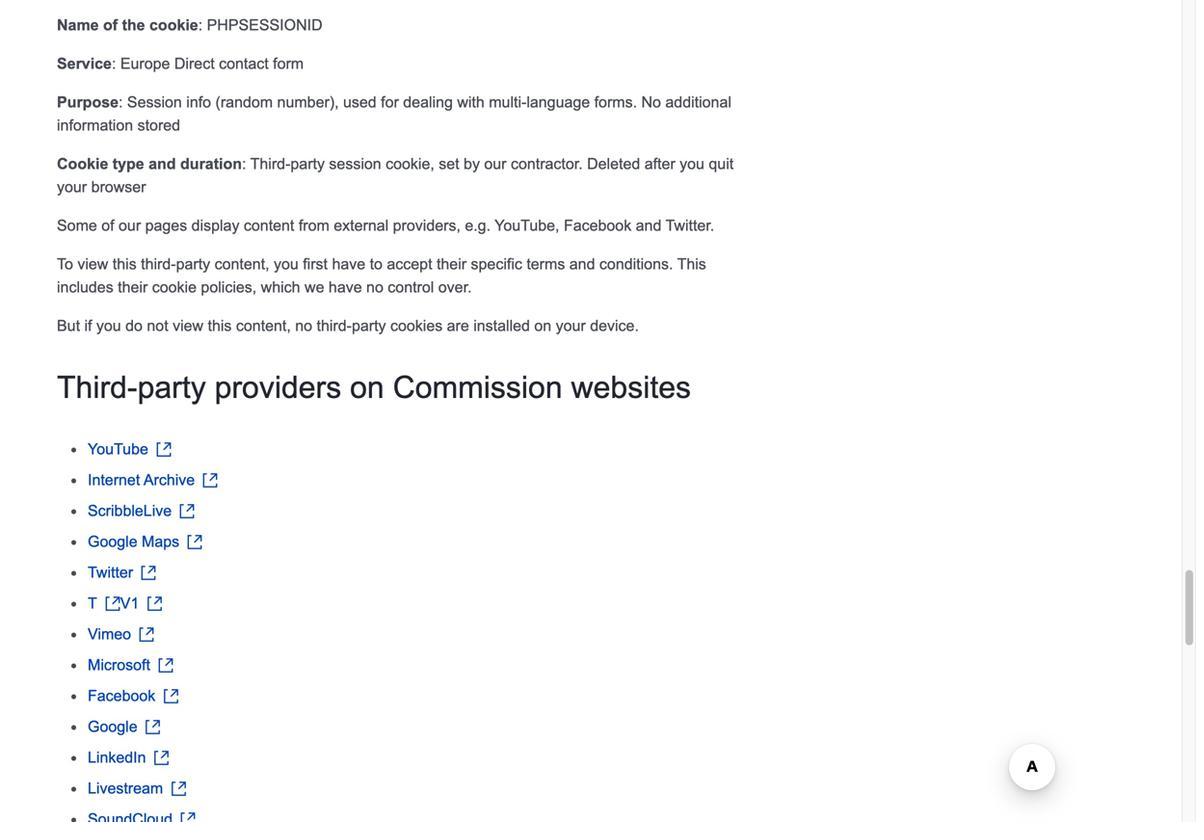 Task type: vqa. For each thing, say whether or not it's contained in the screenshot.
'Multi-'
yes



Task type: locate. For each thing, give the bounding box(es) containing it.
no down "we" on the top left
[[295, 317, 313, 335]]

1 horizontal spatial on
[[535, 317, 552, 335]]

t
[[88, 595, 97, 612]]

our left pages
[[119, 217, 141, 234]]

third- down "we" on the top left
[[317, 317, 352, 335]]

number),
[[277, 94, 339, 111]]

0 vertical spatial view
[[77, 256, 108, 273]]

1 vertical spatial cookie
[[152, 279, 197, 296]]

0 vertical spatial our
[[484, 155, 507, 173]]

third- down pages
[[141, 256, 176, 273]]

policies,
[[201, 279, 257, 296]]

0 vertical spatial you
[[680, 155, 705, 173]]

additional
[[666, 94, 732, 111]]

1 horizontal spatial third-
[[250, 155, 291, 173]]

1 vertical spatial third-
[[317, 317, 352, 335]]

xs image for microsoft
[[158, 658, 173, 674]]

xs image
[[203, 473, 218, 488], [180, 504, 195, 519], [141, 566, 156, 581], [105, 596, 120, 612], [147, 596, 162, 612], [163, 689, 179, 704], [145, 720, 161, 735], [154, 751, 169, 766], [171, 782, 186, 797], [180, 812, 196, 823]]

you up which
[[274, 256, 299, 273]]

have right "we" on the top left
[[329, 279, 362, 296]]

third- right duration
[[250, 155, 291, 173]]

forms.
[[595, 94, 638, 111]]

and right the terms
[[570, 256, 595, 273]]

and right type
[[149, 155, 176, 173]]

of right some
[[101, 217, 114, 234]]

xs image inside scribblelive link
[[180, 504, 195, 519]]

1 vertical spatial of
[[101, 217, 114, 234]]

xs image inside vimeo link
[[139, 627, 154, 643]]

2 horizontal spatial you
[[680, 155, 705, 173]]

third-party providers on commission websites
[[57, 370, 691, 405]]

xs image inside livestream link
[[171, 782, 186, 797]]

you
[[680, 155, 705, 173], [274, 256, 299, 273], [96, 317, 121, 335]]

1 horizontal spatial no
[[367, 279, 384, 296]]

xs image for vimeo
[[139, 627, 154, 643]]

2 vertical spatial you
[[96, 317, 121, 335]]

third- inside : third-party session cookie, set by our contractor. deleted after you quit your browser
[[250, 155, 291, 173]]

direct
[[174, 55, 215, 72]]

our inside : third-party session cookie, set by our contractor. deleted after you quit your browser
[[484, 155, 507, 173]]

of for some
[[101, 217, 114, 234]]

for
[[381, 94, 399, 111]]

websites
[[571, 370, 691, 405]]

of
[[103, 17, 118, 34], [101, 217, 114, 234]]

third-
[[141, 256, 176, 273], [317, 317, 352, 335]]

1 vertical spatial this
[[208, 317, 232, 335]]

party up the policies,
[[176, 256, 210, 273]]

linkedin
[[88, 749, 146, 767]]

their up over.
[[437, 256, 467, 273]]

google for google maps
[[88, 533, 138, 551]]

xs image for youtube
[[156, 442, 172, 458]]

youtube link
[[88, 441, 172, 458]]

youtube,
[[495, 217, 560, 234]]

:
[[198, 17, 203, 34], [112, 55, 116, 72], [119, 94, 123, 111], [242, 155, 246, 173]]

no inside to view this third-party content, you first have to accept their specific terms and conditions. this includes their cookie policies, which we have no control over.
[[367, 279, 384, 296]]

view
[[77, 256, 108, 273], [173, 317, 204, 335]]

session
[[127, 94, 182, 111]]

content,
[[215, 256, 270, 273], [236, 317, 291, 335]]

xs image inside youtube link
[[156, 442, 172, 458]]

xs image right t
[[105, 596, 120, 612]]

1 vertical spatial content,
[[236, 317, 291, 335]]

e.g.
[[465, 217, 491, 234]]

xs image inside facebook link
[[163, 689, 179, 704]]

google link
[[88, 719, 161, 736]]

0 horizontal spatial third-
[[141, 256, 176, 273]]

xs image for google maps
[[187, 535, 203, 550]]

0 vertical spatial no
[[367, 279, 384, 296]]

stored
[[138, 117, 180, 134]]

0 vertical spatial your
[[57, 179, 87, 196]]

1 vertical spatial and
[[636, 217, 662, 234]]

: inside : third-party session cookie, set by our contractor. deleted after you quit your browser
[[242, 155, 246, 173]]

0 horizontal spatial view
[[77, 256, 108, 273]]

on down "but if you do not view this content, no third-party cookies are installed on your device."
[[350, 370, 384, 405]]

: down (random
[[242, 155, 246, 173]]

scribblelive link
[[88, 503, 195, 520]]

archive
[[144, 472, 195, 489]]

used
[[343, 94, 377, 111]]

0 horizontal spatial no
[[295, 317, 313, 335]]

your left the device.
[[556, 317, 586, 335]]

1 vertical spatial third-
[[57, 370, 137, 405]]

2 vertical spatial and
[[570, 256, 595, 273]]

xs image for linkedin
[[154, 751, 169, 766]]

0 horizontal spatial this
[[113, 256, 137, 273]]

0 horizontal spatial our
[[119, 217, 141, 234]]

content, down which
[[236, 317, 291, 335]]

cookie
[[149, 17, 198, 34], [152, 279, 197, 296]]

content, inside to view this third-party content, you first have to accept their specific terms and conditions. this includes their cookie policies, which we have no control over.
[[215, 256, 270, 273]]

view right not
[[173, 317, 204, 335]]

0 horizontal spatial facebook
[[88, 688, 156, 705]]

xs image inside microsoft link
[[158, 658, 173, 674]]

your down cookie
[[57, 179, 87, 196]]

0 vertical spatial this
[[113, 256, 137, 273]]

xs image down microsoft link
[[163, 689, 179, 704]]

xs image right livestream
[[171, 782, 186, 797]]

party inside : third-party session cookie, set by our contractor. deleted after you quit your browser
[[291, 155, 325, 173]]

contact
[[219, 55, 269, 72]]

twitter.
[[666, 217, 715, 234]]

1 vertical spatial on
[[350, 370, 384, 405]]

xs image down archive at the left bottom
[[180, 504, 195, 519]]

twitter
[[88, 564, 133, 582]]

phpsessionid
[[207, 17, 323, 34]]

1 horizontal spatial you
[[274, 256, 299, 273]]

xs image inside t link
[[105, 596, 120, 612]]

you left 'quit'
[[680, 155, 705, 173]]

xs image for internet archive
[[203, 473, 218, 488]]

youtube
[[88, 441, 148, 458]]

this
[[678, 256, 707, 273]]

xs image up v1 link
[[141, 566, 156, 581]]

and up conditions.
[[636, 217, 662, 234]]

party inside to view this third-party content, you first have to accept their specific terms and conditions. this includes their cookie policies, which we have no control over.
[[176, 256, 210, 273]]

facebook
[[564, 217, 632, 234], [88, 688, 156, 705]]

xs image inside google "link"
[[145, 720, 161, 735]]

your
[[57, 179, 87, 196], [556, 317, 586, 335]]

xs image right archive at the left bottom
[[203, 473, 218, 488]]

party left session
[[291, 155, 325, 173]]

0 vertical spatial third-
[[141, 256, 176, 273]]

some
[[57, 217, 97, 234]]

2 google from the top
[[88, 719, 138, 736]]

third- down if
[[57, 370, 137, 405]]

0 vertical spatial cookie
[[149, 17, 198, 34]]

some of our pages display content from external providers, e.g. youtube, facebook and twitter.
[[57, 217, 715, 234]]

xs image inside twitter link
[[141, 566, 156, 581]]

our right by
[[484, 155, 507, 173]]

xs image up facebook link
[[158, 658, 173, 674]]

of left the
[[103, 17, 118, 34]]

cookie up not
[[152, 279, 197, 296]]

display
[[192, 217, 240, 234]]

with
[[457, 94, 485, 111]]

xs image inside the "internet archive" link
[[203, 473, 218, 488]]

xs image
[[156, 442, 172, 458], [187, 535, 203, 550], [139, 627, 154, 643], [158, 658, 173, 674]]

: left session
[[119, 94, 123, 111]]

google up twitter
[[88, 533, 138, 551]]

their
[[437, 256, 467, 273], [118, 279, 148, 296]]

xs image up livestream link at the left of page
[[154, 751, 169, 766]]

v1 link
[[120, 595, 162, 612]]

vimeo link
[[88, 626, 154, 643]]

includes
[[57, 279, 114, 296]]

google up linkedin
[[88, 719, 138, 736]]

xs image for facebook
[[163, 689, 179, 704]]

1 vertical spatial facebook
[[88, 688, 156, 705]]

xs image inside linkedin link
[[154, 751, 169, 766]]

0 vertical spatial google
[[88, 533, 138, 551]]

1 vertical spatial you
[[274, 256, 299, 273]]

xs image right v1
[[147, 596, 162, 612]]

cookie up the service : europe direct contact form
[[149, 17, 198, 34]]

deleted
[[587, 155, 641, 173]]

you right if
[[96, 317, 121, 335]]

0 vertical spatial their
[[437, 256, 467, 273]]

you inside : third-party session cookie, set by our contractor. deleted after you quit your browser
[[680, 155, 705, 173]]

0 vertical spatial facebook
[[564, 217, 632, 234]]

no down 'to'
[[367, 279, 384, 296]]

session
[[329, 155, 382, 173]]

xs image up archive at the left bottom
[[156, 442, 172, 458]]

we
[[305, 279, 324, 296]]

0 vertical spatial third-
[[250, 155, 291, 173]]

content
[[244, 217, 294, 234]]

this up includes
[[113, 256, 137, 273]]

our
[[484, 155, 507, 173], [119, 217, 141, 234]]

xs image down v1 link
[[139, 627, 154, 643]]

view inside to view this third-party content, you first have to accept their specific terms and conditions. this includes their cookie policies, which we have no control over.
[[77, 256, 108, 273]]

0 vertical spatial content,
[[215, 256, 270, 273]]

the
[[122, 17, 145, 34]]

0 horizontal spatial your
[[57, 179, 87, 196]]

xs image down facebook link
[[145, 720, 161, 735]]

third-
[[250, 155, 291, 173], [57, 370, 137, 405]]

1 horizontal spatial your
[[556, 317, 586, 335]]

xs image right maps
[[187, 535, 203, 550]]

cookies
[[391, 317, 443, 335]]

facebook up google "link"
[[88, 688, 156, 705]]

0 horizontal spatial you
[[96, 317, 121, 335]]

on right installed
[[535, 317, 552, 335]]

xs image inside google maps link
[[187, 535, 203, 550]]

service
[[57, 55, 112, 72]]

1 horizontal spatial our
[[484, 155, 507, 173]]

1 horizontal spatial and
[[570, 256, 595, 273]]

on
[[535, 317, 552, 335], [350, 370, 384, 405]]

and
[[149, 155, 176, 173], [636, 217, 662, 234], [570, 256, 595, 273]]

their up do at top
[[118, 279, 148, 296]]

have
[[332, 256, 366, 273], [329, 279, 362, 296]]

this down the policies,
[[208, 317, 232, 335]]

0 vertical spatial of
[[103, 17, 118, 34]]

1 horizontal spatial view
[[173, 317, 204, 335]]

this inside to view this third-party content, you first have to accept their specific terms and conditions. this includes their cookie policies, which we have no control over.
[[113, 256, 137, 273]]

1 google from the top
[[88, 533, 138, 551]]

xs image for twitter
[[141, 566, 156, 581]]

xs image for v1
[[147, 596, 162, 612]]

0 vertical spatial and
[[149, 155, 176, 173]]

1 horizontal spatial facebook
[[564, 217, 632, 234]]

content, up the policies,
[[215, 256, 270, 273]]

1 vertical spatial google
[[88, 719, 138, 736]]

facebook up conditions.
[[564, 217, 632, 234]]

1 vertical spatial their
[[118, 279, 148, 296]]

information
[[57, 117, 133, 134]]

first
[[303, 256, 328, 273]]

xs image inside v1 link
[[147, 596, 162, 612]]

but if you do not view this content, no third-party cookies are installed on your device.
[[57, 317, 639, 335]]

1 vertical spatial view
[[173, 317, 204, 335]]

set
[[439, 155, 460, 173]]

conditions.
[[600, 256, 674, 273]]

type
[[113, 155, 144, 173]]

view up includes
[[77, 256, 108, 273]]

have left 'to'
[[332, 256, 366, 273]]

info
[[186, 94, 211, 111]]



Task type: describe. For each thing, give the bounding box(es) containing it.
0 vertical spatial on
[[535, 317, 552, 335]]

livestream link
[[88, 780, 186, 798]]

: third-party session cookie, set by our contractor. deleted after you quit your browser
[[57, 155, 734, 196]]

1 vertical spatial no
[[295, 317, 313, 335]]

party down not
[[137, 370, 206, 405]]

europe
[[120, 55, 170, 72]]

purpose
[[57, 94, 119, 111]]

1 vertical spatial your
[[556, 317, 586, 335]]

accept
[[387, 256, 433, 273]]

your inside : third-party session cookie, set by our contractor. deleted after you quit your browser
[[57, 179, 87, 196]]

: left europe at the top of page
[[112, 55, 116, 72]]

microsoft
[[88, 657, 150, 674]]

xs image for scribblelive
[[180, 504, 195, 519]]

xs image for livestream
[[171, 782, 186, 797]]

dealing
[[403, 94, 453, 111]]

service : europe direct contact form
[[57, 55, 304, 72]]

providers,
[[393, 217, 461, 234]]

1 horizontal spatial this
[[208, 317, 232, 335]]

third- inside to view this third-party content, you first have to accept their specific terms and conditions. this includes their cookie policies, which we have no control over.
[[141, 256, 176, 273]]

and inside to view this third-party content, you first have to accept their specific terms and conditions. this includes their cookie policies, which we have no control over.
[[570, 256, 595, 273]]

external
[[334, 217, 389, 234]]

you inside to view this third-party content, you first have to accept their specific terms and conditions. this includes their cookie policies, which we have no control over.
[[274, 256, 299, 273]]

cookie,
[[386, 155, 435, 173]]

pages
[[145, 217, 187, 234]]

by
[[464, 155, 480, 173]]

t link
[[88, 595, 120, 612]]

commission
[[393, 370, 563, 405]]

0 horizontal spatial their
[[118, 279, 148, 296]]

from
[[299, 217, 330, 234]]

internet archive
[[88, 472, 195, 489]]

multi-
[[489, 94, 527, 111]]

but
[[57, 317, 80, 335]]

: inside : session info (random number), used for dealing with multi-language forms. no additional information stored
[[119, 94, 123, 111]]

maps
[[142, 533, 180, 551]]

scribblelive
[[88, 503, 172, 520]]

language
[[527, 94, 590, 111]]

after
[[645, 155, 676, 173]]

internet archive link
[[88, 472, 218, 489]]

duration
[[180, 155, 242, 173]]

device.
[[590, 317, 639, 335]]

livestream
[[88, 780, 163, 798]]

: up direct in the top of the page
[[198, 17, 203, 34]]

google maps
[[88, 533, 180, 551]]

xs image for google
[[145, 720, 161, 735]]

party left cookies
[[352, 317, 386, 335]]

(random
[[216, 94, 273, 111]]

vimeo
[[88, 626, 131, 643]]

of for name
[[103, 17, 118, 34]]

2 horizontal spatial and
[[636, 217, 662, 234]]

microsoft link
[[88, 657, 173, 674]]

to view this third-party content, you first have to accept their specific terms and conditions. this includes their cookie policies, which we have no control over.
[[57, 256, 707, 296]]

if
[[84, 317, 92, 335]]

do
[[126, 317, 143, 335]]

0 horizontal spatial and
[[149, 155, 176, 173]]

v1
[[120, 595, 139, 612]]

cookie inside to view this third-party content, you first have to accept their specific terms and conditions. this includes their cookie policies, which we have no control over.
[[152, 279, 197, 296]]

installed
[[474, 317, 530, 335]]

: session info (random number), used for dealing with multi-language forms. no additional information stored
[[57, 94, 732, 134]]

providers
[[215, 370, 342, 405]]

0 vertical spatial have
[[332, 256, 366, 273]]

control
[[388, 279, 434, 296]]

internet
[[88, 472, 140, 489]]

terms
[[527, 256, 565, 273]]

linkedin link
[[88, 749, 169, 767]]

twitter link
[[88, 564, 156, 582]]

1 horizontal spatial third-
[[317, 317, 352, 335]]

browser
[[91, 179, 146, 196]]

1 vertical spatial have
[[329, 279, 362, 296]]

over.
[[439, 279, 472, 296]]

1 vertical spatial our
[[119, 217, 141, 234]]

google for google "link"
[[88, 719, 138, 736]]

contractor.
[[511, 155, 583, 173]]

no
[[642, 94, 662, 111]]

specific
[[471, 256, 523, 273]]

name of the cookie : phpsessionid
[[57, 17, 323, 34]]

1 horizontal spatial their
[[437, 256, 467, 273]]

cookie type and duration
[[57, 155, 242, 173]]

to
[[57, 256, 73, 273]]

google maps link
[[88, 533, 203, 551]]

not
[[147, 317, 168, 335]]

0 horizontal spatial third-
[[57, 370, 137, 405]]

cookie
[[57, 155, 108, 173]]

to
[[370, 256, 383, 273]]

xs image for t
[[105, 596, 120, 612]]

form
[[273, 55, 304, 72]]

facebook link
[[88, 688, 179, 705]]

0 horizontal spatial on
[[350, 370, 384, 405]]

are
[[447, 317, 469, 335]]

xs image down livestream link at the left of page
[[180, 812, 196, 823]]

name
[[57, 17, 99, 34]]



